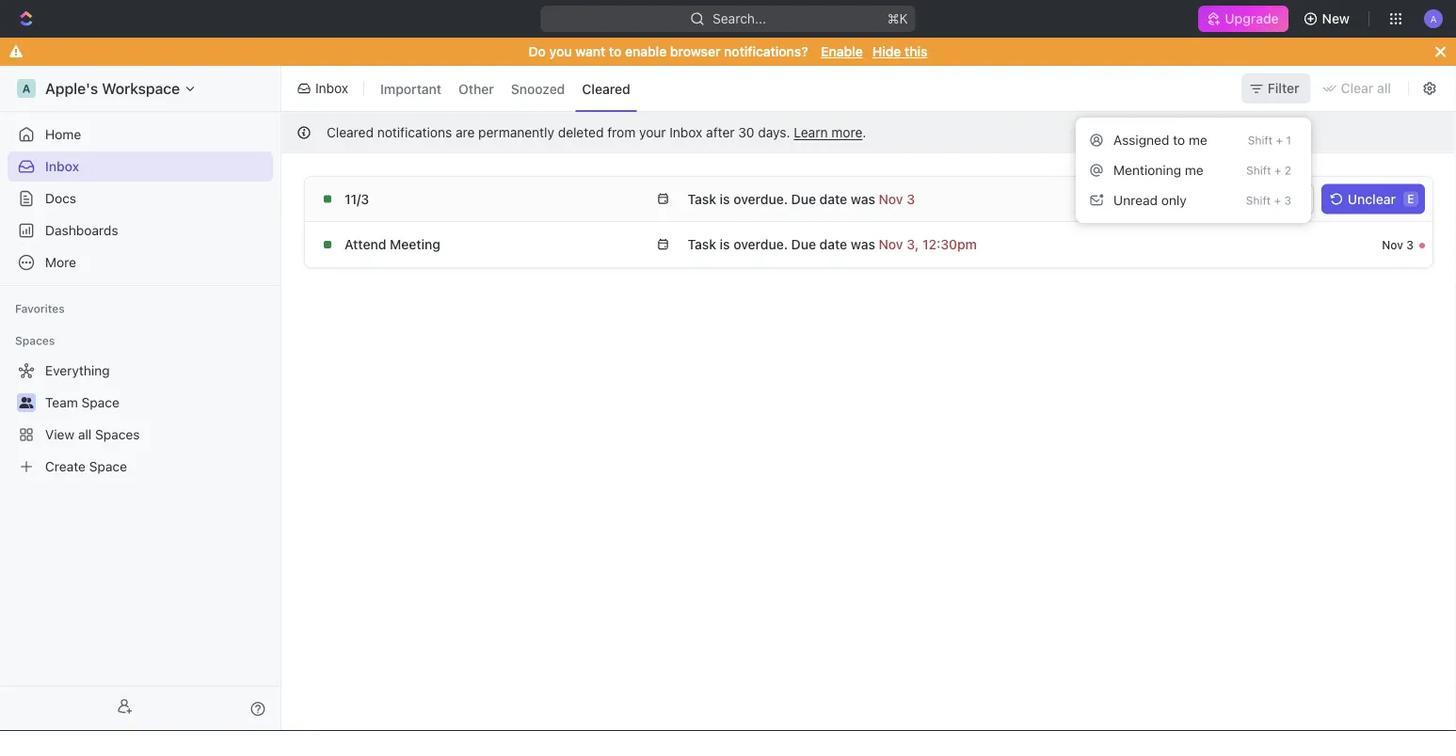 Task type: locate. For each thing, give the bounding box(es) containing it.
more
[[832, 125, 863, 140]]

cleared inside button
[[582, 81, 631, 96]]

are
[[456, 125, 475, 140]]

3 left unread icon
[[1407, 238, 1415, 251]]

important
[[381, 81, 442, 96]]

to right 'want'
[[609, 44, 622, 59]]

shift + 2
[[1247, 164, 1292, 177]]

shift + 3
[[1247, 194, 1292, 207]]

favorites
[[15, 302, 65, 315]]

home
[[45, 127, 81, 142]]

2 nov from the top
[[1383, 238, 1404, 251]]

4
[[1407, 193, 1415, 206]]

cleared button
[[576, 74, 637, 103]]

inbox right your
[[670, 125, 703, 140]]

new
[[1323, 11, 1351, 26]]

2 vertical spatial inbox
[[45, 159, 79, 174]]

to up "mentioning me"
[[1174, 132, 1186, 148]]

0 vertical spatial to
[[609, 44, 622, 59]]

shift left 2
[[1247, 164, 1272, 177]]

unclear
[[1348, 191, 1397, 207]]

shift down shift + 2
[[1247, 194, 1272, 207]]

+ left 2
[[1275, 164, 1282, 177]]

docs link
[[8, 184, 273, 214]]

+ left 1
[[1277, 134, 1284, 147]]

to
[[609, 44, 622, 59], [1174, 132, 1186, 148]]

0 horizontal spatial inbox
[[45, 159, 79, 174]]

only
[[1162, 193, 1187, 208]]

0 vertical spatial me
[[1189, 132, 1208, 148]]

hide
[[873, 44, 902, 59]]

11/3
[[345, 191, 369, 207]]

do
[[529, 44, 546, 59]]

shift
[[1249, 134, 1273, 147], [1247, 164, 1272, 177], [1247, 194, 1272, 207]]

snoozed
[[511, 81, 565, 96]]

assigned
[[1114, 132, 1170, 148]]

tab list containing important
[[370, 62, 641, 115]]

0 vertical spatial cleared
[[582, 81, 631, 96]]

inbox
[[315, 81, 348, 96], [670, 125, 703, 140], [45, 159, 79, 174]]

2
[[1285, 164, 1292, 177]]

deleted
[[558, 125, 604, 140]]

after
[[706, 125, 735, 140]]

mentioning me
[[1114, 162, 1204, 178]]

nov for 11/3
[[1383, 193, 1404, 206]]

shift for unread only
[[1247, 194, 1272, 207]]

new button
[[1296, 4, 1362, 34]]

filter
[[1268, 81, 1300, 96]]

e
[[1408, 193, 1415, 206]]

+ down shift + 2
[[1275, 194, 1282, 207]]

unread image
[[1420, 243, 1426, 249]]

nov left unread icon
[[1383, 238, 1404, 251]]

1 vertical spatial cleared
[[327, 125, 374, 140]]

your
[[640, 125, 666, 140]]

cleared
[[582, 81, 631, 96], [327, 125, 374, 140]]

0 vertical spatial +
[[1277, 134, 1284, 147]]

1 vertical spatial shift
[[1247, 164, 1272, 177]]

cleared left notifications
[[327, 125, 374, 140]]

attend
[[345, 237, 386, 252]]

nov left 4
[[1383, 193, 1404, 206]]

2 vertical spatial +
[[1275, 194, 1282, 207]]

me up "mentioning me"
[[1189, 132, 1208, 148]]

0 horizontal spatial to
[[609, 44, 622, 59]]

shift for mentioning me
[[1247, 164, 1272, 177]]

0 horizontal spatial cleared
[[327, 125, 374, 140]]

you
[[550, 44, 572, 59]]

+
[[1277, 134, 1284, 147], [1275, 164, 1282, 177], [1275, 194, 1282, 207]]

me up only
[[1186, 162, 1204, 178]]

inbox left the important button
[[315, 81, 348, 96]]

1 vertical spatial nov
[[1383, 238, 1404, 251]]

0 vertical spatial 3
[[1285, 194, 1292, 207]]

inbox down home
[[45, 159, 79, 174]]

upgrade
[[1226, 11, 1280, 26]]

shift + 1
[[1249, 134, 1292, 147]]

1 vertical spatial +
[[1275, 164, 1282, 177]]

1 horizontal spatial to
[[1174, 132, 1186, 148]]

0 vertical spatial inbox
[[315, 81, 348, 96]]

shift left 1
[[1249, 134, 1273, 147]]

0 horizontal spatial 3
[[1285, 194, 1292, 207]]

nov 3
[[1383, 238, 1415, 251]]

clear
[[1342, 81, 1374, 96]]

2 horizontal spatial inbox
[[670, 125, 703, 140]]

meeting
[[390, 237, 441, 252]]

+ for unread only
[[1275, 194, 1282, 207]]

2 vertical spatial shift
[[1247, 194, 1272, 207]]

1 horizontal spatial 3
[[1407, 238, 1415, 251]]

enable
[[625, 44, 667, 59]]

notifications?
[[724, 44, 809, 59]]

all
[[1378, 81, 1392, 96]]

+ for assigned to me
[[1277, 134, 1284, 147]]

spaces
[[15, 334, 55, 348]]

cleared down 'want'
[[582, 81, 631, 96]]

nov
[[1383, 193, 1404, 206], [1383, 238, 1404, 251]]

0 vertical spatial nov
[[1383, 193, 1404, 206]]

home link
[[8, 120, 273, 150]]

tree
[[8, 356, 273, 482]]

3 down 2
[[1285, 194, 1292, 207]]

1 vertical spatial inbox
[[670, 125, 703, 140]]

1 nov from the top
[[1383, 193, 1404, 206]]

docs
[[45, 191, 76, 206]]

me
[[1189, 132, 1208, 148], [1186, 162, 1204, 178]]

1 horizontal spatial cleared
[[582, 81, 631, 96]]

cleared notifications are permanently deleted from your inbox after 30 days. learn more .
[[327, 125, 867, 140]]

clear all
[[1342, 81, 1392, 96]]

0 vertical spatial shift
[[1249, 134, 1273, 147]]

inbox inside inbox "link"
[[45, 159, 79, 174]]

1 horizontal spatial inbox
[[315, 81, 348, 96]]

tab list
[[370, 62, 641, 115]]

3
[[1285, 194, 1292, 207], [1407, 238, 1415, 251]]

.
[[863, 125, 867, 140]]



Task type: vqa. For each thing, say whether or not it's contained in the screenshot.


Task type: describe. For each thing, give the bounding box(es) containing it.
⌘k
[[888, 11, 908, 26]]

nov for attend meeting
[[1383, 238, 1404, 251]]

permanently
[[479, 125, 555, 140]]

enable
[[821, 44, 863, 59]]

other
[[459, 81, 494, 96]]

sidebar navigation
[[0, 66, 282, 732]]

unread image
[[1420, 197, 1426, 203]]

search...
[[713, 11, 767, 26]]

filter button
[[1242, 73, 1311, 104]]

mentioning
[[1114, 162, 1182, 178]]

upgrade link
[[1199, 6, 1289, 32]]

this
[[905, 44, 928, 59]]

clear all button
[[1315, 73, 1403, 104]]

1
[[1287, 134, 1292, 147]]

learn
[[794, 125, 828, 140]]

1 vertical spatial 3
[[1407, 238, 1415, 251]]

notifications
[[377, 125, 452, 140]]

browser
[[670, 44, 721, 59]]

from
[[608, 125, 636, 140]]

dashboards
[[45, 223, 118, 238]]

cleared for cleared notifications are permanently deleted from your inbox after 30 days. learn more .
[[327, 125, 374, 140]]

important button
[[374, 74, 448, 103]]

inbox link
[[8, 152, 273, 182]]

favorites button
[[8, 298, 72, 320]]

1 vertical spatial to
[[1174, 132, 1186, 148]]

other button
[[452, 74, 501, 103]]

assigned to me
[[1114, 132, 1208, 148]]

do you want to enable browser notifications? enable hide this
[[529, 44, 928, 59]]

unread
[[1114, 193, 1158, 208]]

snoozed button
[[505, 74, 572, 103]]

unread only
[[1114, 193, 1187, 208]]

1 vertical spatial me
[[1186, 162, 1204, 178]]

learn more link
[[794, 125, 863, 140]]

shift for assigned to me
[[1249, 134, 1273, 147]]

+ for mentioning me
[[1275, 164, 1282, 177]]

30
[[739, 125, 755, 140]]

days.
[[758, 125, 791, 140]]

dashboards link
[[8, 216, 273, 246]]

nov 4
[[1383, 193, 1415, 206]]

cleared for cleared
[[582, 81, 631, 96]]

tree inside "sidebar" navigation
[[8, 356, 273, 482]]

attend meeting
[[345, 237, 441, 252]]

want
[[576, 44, 606, 59]]



